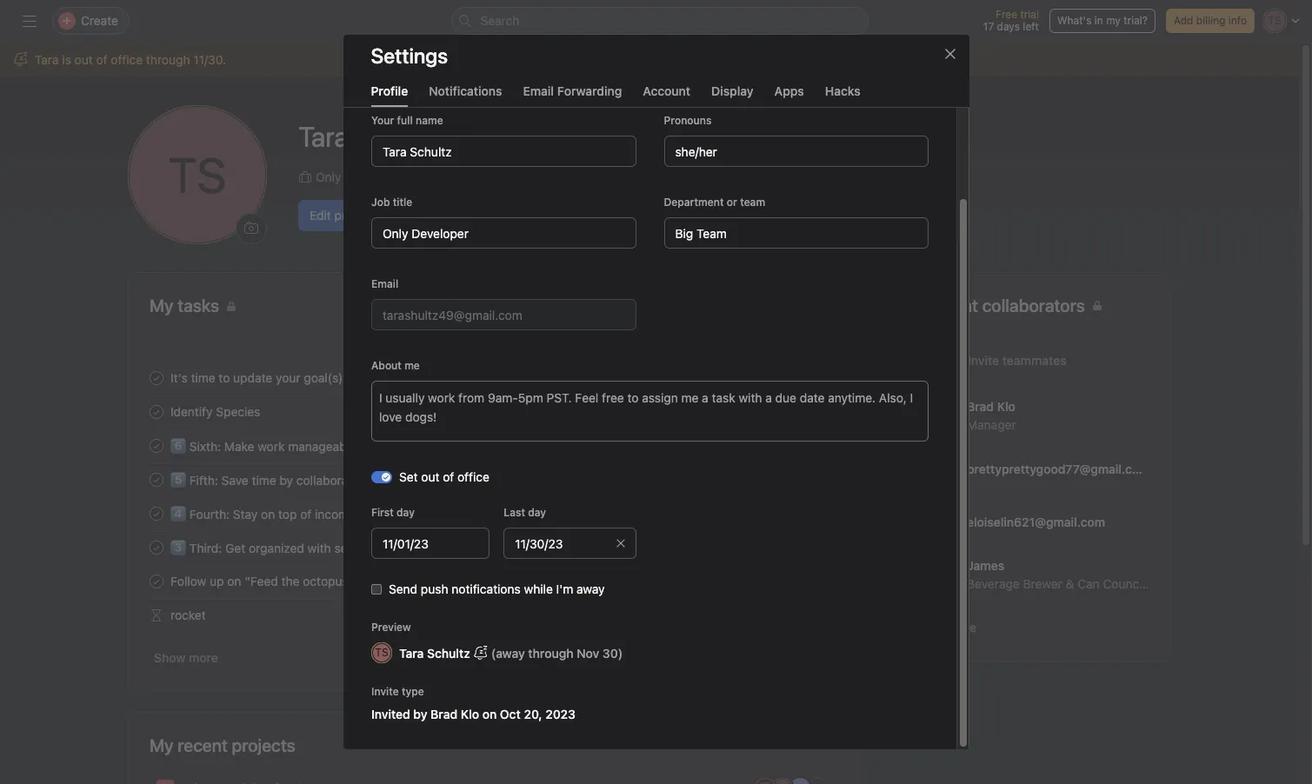 Task type: locate. For each thing, give the bounding box(es) containing it.
email inside button
[[523, 84, 554, 98]]

0 vertical spatial ts
[[169, 146, 226, 204]]

0 vertical spatial show
[[913, 620, 944, 635]]

1 vertical spatial oct
[[803, 439, 821, 452]]

job
[[371, 196, 390, 209]]

completed image
[[146, 368, 167, 388], [146, 469, 167, 490], [146, 503, 167, 524], [146, 571, 167, 592]]

20,
[[524, 707, 542, 722]]

show more for the rightmost show more button
[[913, 620, 977, 635]]

0 horizontal spatial show more button
[[150, 643, 223, 674]]

notifications
[[451, 582, 520, 597]]

fourth:
[[189, 507, 230, 522]]

left
[[1023, 20, 1040, 33]]

completed image for 5️⃣
[[146, 469, 167, 490]]

0 vertical spatial completed checkbox
[[146, 469, 167, 490]]

27
[[825, 371, 837, 385]]

pronouns
[[664, 114, 712, 127]]

info
[[1229, 14, 1247, 27]]

1 vertical spatial time
[[252, 473, 276, 488]]

more down beverage
[[947, 620, 977, 635]]

completed image left it's
[[146, 368, 167, 388]]

1 vertical spatial completed image
[[146, 435, 167, 456]]

completed image left follow
[[146, 571, 167, 592]]

by left 'brad'
[[413, 707, 427, 722]]

3 completed image from the top
[[146, 503, 167, 524]]

2 vertical spatial completed checkbox
[[146, 571, 167, 592]]

None text field
[[371, 136, 636, 167], [371, 217, 636, 249], [664, 217, 929, 249], [371, 299, 636, 331], [371, 528, 490, 559], [371, 136, 636, 167], [371, 217, 636, 249], [664, 217, 929, 249], [371, 299, 636, 331], [371, 528, 490, 559]]

octopus
[[691, 405, 732, 418]]

0 horizontal spatial email
[[371, 278, 398, 291]]

6️⃣
[[171, 439, 186, 454]]

billing
[[1197, 14, 1226, 27]]

i'm
[[556, 582, 573, 597]]

out right set
[[421, 470, 439, 485]]

2 completed image from the top
[[146, 435, 167, 456]]

30)
[[602, 646, 623, 661]]

0 vertical spatial by
[[280, 473, 293, 488]]

completed checkbox left identify
[[146, 401, 167, 422]]

0 horizontal spatial day
[[396, 506, 414, 519]]

save
[[222, 473, 249, 488]]

by inside invite type invited by brad klo on oct 20, 2023
[[413, 707, 427, 722]]

more
[[947, 620, 977, 635], [189, 651, 218, 666]]

office right is
[[111, 52, 143, 67]]

more for the rightmost show more button
[[947, 620, 977, 635]]

it's time to update your goal(s)
[[171, 371, 343, 385]]

1 vertical spatial completed checkbox
[[146, 503, 167, 524]]

0 horizontal spatial tara
[[35, 52, 59, 67]]

2 completed checkbox from the top
[[146, 503, 167, 524]]

my
[[150, 736, 174, 756]]

email
[[523, 84, 554, 98], [371, 278, 398, 291]]

1 completed checkbox from the top
[[146, 469, 167, 490]]

0 horizontal spatial show more
[[154, 651, 218, 666]]

completed checkbox left the 5️⃣
[[146, 469, 167, 490]]

0 horizontal spatial by
[[280, 473, 293, 488]]

show more for the left show more button
[[154, 651, 218, 666]]

of
[[96, 52, 108, 67], [443, 470, 454, 485], [300, 507, 312, 522]]

completed checkbox left 3️⃣
[[146, 537, 167, 558]]

of right is
[[96, 52, 108, 67]]

email left forwarding
[[523, 84, 554, 98]]

1 horizontal spatial more
[[947, 620, 977, 635]]

day right first at left bottom
[[396, 506, 414, 519]]

completed image left identify
[[146, 401, 167, 422]]

1 horizontal spatial by
[[413, 707, 427, 722]]

2 vertical spatial on
[[482, 707, 497, 722]]

manager
[[967, 417, 1017, 432]]

schultz
[[427, 646, 470, 661]]

completed image for follow
[[146, 571, 167, 592]]

out right is
[[75, 52, 93, 67]]

0 vertical spatial tara
[[35, 52, 59, 67]]

3️⃣ third: get organized with sections
[[171, 541, 382, 556]]

1 horizontal spatial day
[[528, 506, 546, 519]]

in left asana on the left of page
[[373, 473, 383, 488]]

email for email forwarding
[[523, 84, 554, 98]]

1 vertical spatial tara
[[399, 646, 424, 661]]

1 completed image from the top
[[146, 368, 167, 388]]

0 vertical spatial completed image
[[146, 401, 167, 422]]

time
[[191, 371, 215, 385], [252, 473, 276, 488]]

1 horizontal spatial time
[[252, 473, 276, 488]]

0 horizontal spatial more
[[189, 651, 218, 666]]

last day
[[503, 506, 546, 519]]

upload new photo image
[[244, 222, 258, 236]]

notifications button
[[429, 84, 502, 107]]

Completed checkbox
[[146, 469, 167, 490], [146, 503, 167, 524], [146, 571, 167, 592]]

through left 11/30.
[[146, 52, 190, 67]]

with
[[308, 541, 331, 556]]

completed checkbox left follow
[[146, 571, 167, 592]]

completed image left 3️⃣
[[146, 537, 167, 558]]

0 vertical spatial oct
[[804, 371, 822, 385]]

brewer
[[1024, 576, 1063, 591]]

on left top
[[261, 507, 275, 522]]

frequent collaborators
[[908, 296, 1085, 316]]

oct left 20,
[[500, 707, 520, 722]]

set out of office
[[399, 470, 489, 485]]

0 vertical spatial out
[[75, 52, 93, 67]]

incoming
[[315, 507, 366, 522]]

oct for 6️⃣ sixth: make work manageable
[[803, 439, 821, 452]]

tara schultz
[[298, 120, 444, 153]]

email up about
[[371, 278, 398, 291]]

1 horizontal spatial email
[[523, 84, 554, 98]]

0 horizontal spatial work
[[258, 439, 285, 454]]

email forwarding button
[[523, 84, 622, 107]]

1 vertical spatial show
[[154, 651, 186, 666]]

send
[[388, 582, 417, 597]]

1 horizontal spatial show more
[[913, 620, 977, 635]]

1 vertical spatial email
[[371, 278, 398, 291]]

display button
[[712, 84, 754, 107]]

1 horizontal spatial in
[[1095, 14, 1104, 27]]

2 vertical spatial completed image
[[146, 537, 167, 558]]

day right last
[[528, 506, 546, 519]]

1 horizontal spatial show
[[913, 620, 944, 635]]

department
[[664, 196, 724, 209]]

oct
[[804, 371, 822, 385], [803, 439, 821, 452], [500, 707, 520, 722]]

species
[[216, 405, 260, 419]]

1 horizontal spatial on
[[261, 507, 275, 522]]

1 day from the left
[[396, 506, 414, 519]]

0 vertical spatial work
[[258, 439, 285, 454]]

third:
[[189, 541, 222, 556]]

add
[[1174, 14, 1194, 27]]

0 vertical spatial show more
[[913, 620, 977, 635]]

completed checkbox left 6️⃣
[[146, 435, 167, 456]]

1 horizontal spatial work
[[369, 507, 397, 522]]

11/30.
[[193, 52, 226, 67]]

push
[[420, 582, 448, 597]]

3 completed image from the top
[[146, 537, 167, 558]]

1 vertical spatial out
[[421, 470, 439, 485]]

show
[[913, 620, 944, 635], [154, 651, 186, 666]]

1 vertical spatial of
[[443, 470, 454, 485]]

eloiselin621@gmail.com link
[[887, 496, 1171, 549]]

trial?
[[1124, 14, 1148, 27]]

1 vertical spatial work
[[369, 507, 397, 522]]

identify
[[171, 405, 213, 419]]

through
[[146, 52, 190, 67], [528, 646, 573, 661]]

completed image for it's
[[146, 368, 167, 388]]

0 horizontal spatial show
[[154, 651, 186, 666]]

1 horizontal spatial through
[[528, 646, 573, 661]]

dependencies image
[[150, 609, 164, 622]]

tara left is
[[35, 52, 59, 67]]

by up top
[[280, 473, 293, 488]]

name
[[415, 114, 443, 127]]

completed checkbox left it's
[[146, 368, 167, 388]]

2 horizontal spatial on
[[482, 707, 497, 722]]

collaborating
[[297, 473, 370, 488]]

completed checkbox for 6️⃣
[[146, 435, 167, 456]]

through left nov
[[528, 646, 573, 661]]

1 horizontal spatial tara
[[399, 646, 424, 661]]

1 horizontal spatial ts
[[375, 646, 388, 659]]

in left my
[[1095, 14, 1104, 27]]

1 completed checkbox from the top
[[146, 368, 167, 388]]

3 completed checkbox from the top
[[146, 571, 167, 592]]

0 vertical spatial of
[[96, 52, 108, 67]]

james
[[967, 558, 1005, 573]]

completed checkbox for follow
[[146, 571, 167, 592]]

3 completed checkbox from the top
[[146, 435, 167, 456]]

2 completed checkbox from the top
[[146, 401, 167, 422]]

oct 30 button
[[803, 439, 837, 452]]

edit profile button
[[298, 200, 382, 231]]

of right set
[[443, 470, 454, 485]]

2 vertical spatial oct
[[500, 707, 520, 722]]

type
[[401, 686, 424, 699]]

settings
[[371, 43, 448, 68]]

job title
[[371, 196, 412, 209]]

0 vertical spatial on
[[261, 507, 275, 522]]

day
[[396, 506, 414, 519], [528, 506, 546, 519]]

oct left 27
[[804, 371, 822, 385]]

completed image left 6️⃣
[[146, 435, 167, 456]]

my recent projects
[[150, 736, 296, 756]]

day for first day
[[396, 506, 414, 519]]

1 completed image from the top
[[146, 401, 167, 422]]

office right set
[[457, 470, 489, 485]]

about me
[[371, 359, 420, 372]]

4 completed checkbox from the top
[[146, 537, 167, 558]]

oct 27
[[804, 371, 837, 385]]

tara down preview
[[399, 646, 424, 661]]

0 horizontal spatial office
[[111, 52, 143, 67]]

brad
[[430, 707, 457, 722]]

on right up
[[227, 574, 241, 589]]

or
[[727, 196, 737, 209]]

Completed checkbox
[[146, 368, 167, 388], [146, 401, 167, 422], [146, 435, 167, 456], [146, 537, 167, 558]]

ts button
[[128, 105, 267, 244]]

search
[[481, 13, 520, 28]]

what's in my trial?
[[1058, 14, 1148, 27]]

0 horizontal spatial out
[[75, 52, 93, 67]]

completed image for 3️⃣
[[146, 537, 167, 558]]

work down set out of office switch
[[369, 507, 397, 522]]

1 horizontal spatial of
[[300, 507, 312, 522]]

oct left 30
[[803, 439, 821, 452]]

time left to
[[191, 371, 215, 385]]

invited
[[371, 707, 410, 722]]

show more button down rocket
[[150, 643, 223, 674]]

0 vertical spatial email
[[523, 84, 554, 98]]

work right 'make'
[[258, 439, 285, 454]]

0 vertical spatial more
[[947, 620, 977, 635]]

1 vertical spatial show more
[[154, 651, 218, 666]]

me
[[404, 359, 420, 372]]

ts
[[169, 146, 226, 204], [375, 646, 388, 659]]

2 vertical spatial of
[[300, 507, 312, 522]]

1 horizontal spatial out
[[421, 470, 439, 485]]

set
[[399, 470, 418, 485]]

free trial 17 days left
[[984, 8, 1040, 33]]

0 horizontal spatial ts
[[169, 146, 226, 204]]

0 vertical spatial in
[[1095, 14, 1104, 27]]

4 completed image from the top
[[146, 571, 167, 592]]

time right save
[[252, 473, 276, 488]]

0 vertical spatial through
[[146, 52, 190, 67]]

0 horizontal spatial on
[[227, 574, 241, 589]]

completed image for identify
[[146, 401, 167, 422]]

0 horizontal spatial time
[[191, 371, 215, 385]]

more down rocket
[[189, 651, 218, 666]]

1 vertical spatial by
[[413, 707, 427, 722]]

completed image left 4️⃣ at the left of page
[[146, 503, 167, 524]]

on right "klo"
[[482, 707, 497, 722]]

1 vertical spatial on
[[227, 574, 241, 589]]

beverage
[[967, 576, 1020, 591]]

of right top
[[300, 507, 312, 522]]

0 horizontal spatial of
[[96, 52, 108, 67]]

completed image left the 5️⃣
[[146, 469, 167, 490]]

(she/her)
[[451, 136, 496, 149]]

0 horizontal spatial in
[[373, 473, 383, 488]]

tara for tara is out of office through 11/30.
[[35, 52, 59, 67]]

1 vertical spatial in
[[373, 473, 383, 488]]

1 horizontal spatial office
[[457, 470, 489, 485]]

completed checkbox left 4️⃣ at the left of page
[[146, 503, 167, 524]]

1 vertical spatial more
[[189, 651, 218, 666]]

manageable
[[288, 439, 357, 454]]

show more button down beverage
[[908, 612, 981, 644]]

2 completed image from the top
[[146, 469, 167, 490]]

show more down rocket
[[154, 651, 218, 666]]

completed image
[[146, 401, 167, 422], [146, 435, 167, 456], [146, 537, 167, 558]]

show more down beverage
[[913, 620, 977, 635]]

2 day from the left
[[528, 506, 546, 519]]



Task type: vqa. For each thing, say whether or not it's contained in the screenshot.
co
no



Task type: describe. For each thing, give the bounding box(es) containing it.
account button
[[643, 84, 691, 107]]

close image
[[943, 47, 957, 61]]

team
[[740, 196, 765, 209]]

my
[[1107, 14, 1121, 27]]

set out of office switch
[[371, 471, 392, 483]]

tara schultz (she/her)
[[298, 120, 496, 153]]

profile
[[371, 84, 408, 98]]

"feed
[[245, 574, 278, 589]]

update
[[233, 371, 273, 385]]

specimen
[[735, 405, 784, 418]]

edit profile
[[310, 207, 370, 222]]

asana
[[386, 473, 421, 488]]

(away through nov 30)
[[491, 646, 623, 661]]

1 vertical spatial office
[[457, 470, 489, 485]]

ts inside button
[[169, 146, 226, 204]]

completed checkbox for identify
[[146, 401, 167, 422]]

only
[[316, 169, 341, 184]]

invite type invited by brad klo on oct 20, 2023
[[371, 686, 576, 722]]

completed image for 6️⃣
[[146, 435, 167, 456]]

5️⃣ fifth: save time by collaborating in asana
[[171, 473, 421, 488]]

goal(s)
[[304, 371, 343, 385]]

forwarding
[[557, 84, 622, 98]]

I usually work from 9am-5pm PST. Feel free to assign me a task with a due date anytime. Also, I love dogs! text field
[[371, 381, 929, 442]]

show for the left show more button
[[154, 651, 186, 666]]

2 horizontal spatial of
[[443, 470, 454, 485]]

octopus!"
[[303, 574, 358, 589]]

title
[[393, 196, 412, 209]]

completed checkbox for 5️⃣
[[146, 469, 167, 490]]

add billing info button
[[1167, 9, 1255, 33]]

show for the rightmost show more button
[[913, 620, 944, 635]]

add billing info
[[1174, 14, 1247, 27]]

oct 27 button
[[804, 371, 837, 385]]

display
[[712, 84, 754, 98]]

up
[[210, 574, 224, 589]]

developer
[[345, 169, 402, 184]]

days
[[997, 20, 1020, 33]]

can
[[1078, 576, 1100, 591]]

oct 30
[[803, 439, 837, 452]]

invite
[[371, 686, 399, 699]]

4️⃣
[[171, 507, 186, 522]]

last
[[503, 506, 525, 519]]

completed checkbox for 4️⃣
[[146, 503, 167, 524]]

follow
[[171, 574, 206, 589]]

james beverage brewer & can councilor
[[967, 558, 1157, 591]]

completed checkbox for it's
[[146, 368, 167, 388]]

brad klo
[[967, 399, 1016, 414]]

oct inside invite type invited by brad klo on oct 20, 2023
[[500, 707, 520, 722]]

apps
[[775, 84, 805, 98]]

octopus specimen
[[691, 405, 784, 418]]

first day
[[371, 506, 414, 519]]

1 vertical spatial through
[[528, 646, 573, 661]]

full
[[397, 114, 413, 127]]

hacks
[[825, 84, 861, 98]]

tara schultz
[[399, 646, 470, 661]]

completed image for 4️⃣
[[146, 503, 167, 524]]

email forwarding
[[523, 84, 622, 98]]

on inside invite type invited by brad klo on oct 20, 2023
[[482, 707, 497, 722]]

email for email
[[371, 278, 398, 291]]

0 vertical spatial office
[[111, 52, 143, 67]]

free
[[996, 8, 1018, 21]]

5️⃣
[[171, 473, 186, 488]]

1 horizontal spatial show more button
[[908, 612, 981, 644]]

Optional text field
[[503, 528, 636, 559]]

apps button
[[775, 84, 805, 107]]

30
[[824, 439, 837, 452]]

day for last day
[[528, 506, 546, 519]]

clear date image
[[615, 538, 625, 549]]

0 vertical spatial time
[[191, 371, 215, 385]]

Send push notifications while I'm away checkbox
[[371, 585, 381, 595]]

1 vertical spatial ts
[[375, 646, 388, 659]]

bk
[[927, 408, 945, 424]]

search list box
[[451, 7, 869, 35]]

it's
[[171, 371, 188, 385]]

while
[[524, 582, 553, 597]]

top
[[278, 507, 297, 522]]

tara for tara schultz
[[399, 646, 424, 661]]

sections
[[334, 541, 382, 556]]

Third-person pronouns (e.g. she/her/hers) text field
[[664, 136, 929, 167]]

my tasks
[[150, 296, 219, 316]]

organized
[[249, 541, 304, 556]]

profile
[[335, 207, 370, 222]]

(away
[[491, 646, 525, 661]]

3️⃣
[[171, 541, 186, 556]]

councilor
[[1104, 576, 1157, 591]]

sixth:
[[189, 439, 221, 454]]

&
[[1066, 576, 1075, 591]]

4️⃣ fourth: stay on top of incoming work
[[171, 507, 397, 522]]

in inside button
[[1095, 14, 1104, 27]]

0 horizontal spatial through
[[146, 52, 190, 67]]

trial
[[1021, 8, 1040, 21]]

notifications
[[429, 84, 502, 98]]

send push notifications while i'm away
[[388, 582, 605, 597]]

your
[[371, 114, 394, 127]]

klo
[[461, 707, 479, 722]]

brad klo manager
[[967, 399, 1017, 432]]

what's
[[1058, 14, 1092, 27]]

stay
[[233, 507, 258, 522]]

octopus specimen link
[[684, 403, 784, 421]]

about
[[371, 359, 401, 372]]

rocket
[[171, 608, 206, 623]]

more for the left show more button
[[189, 651, 218, 666]]

preview
[[371, 621, 411, 634]]

completed checkbox for 3️⃣
[[146, 537, 167, 558]]

follow up on "feed the octopus!"
[[171, 574, 358, 589]]

oct for it's time to update your goal(s)
[[804, 371, 822, 385]]



